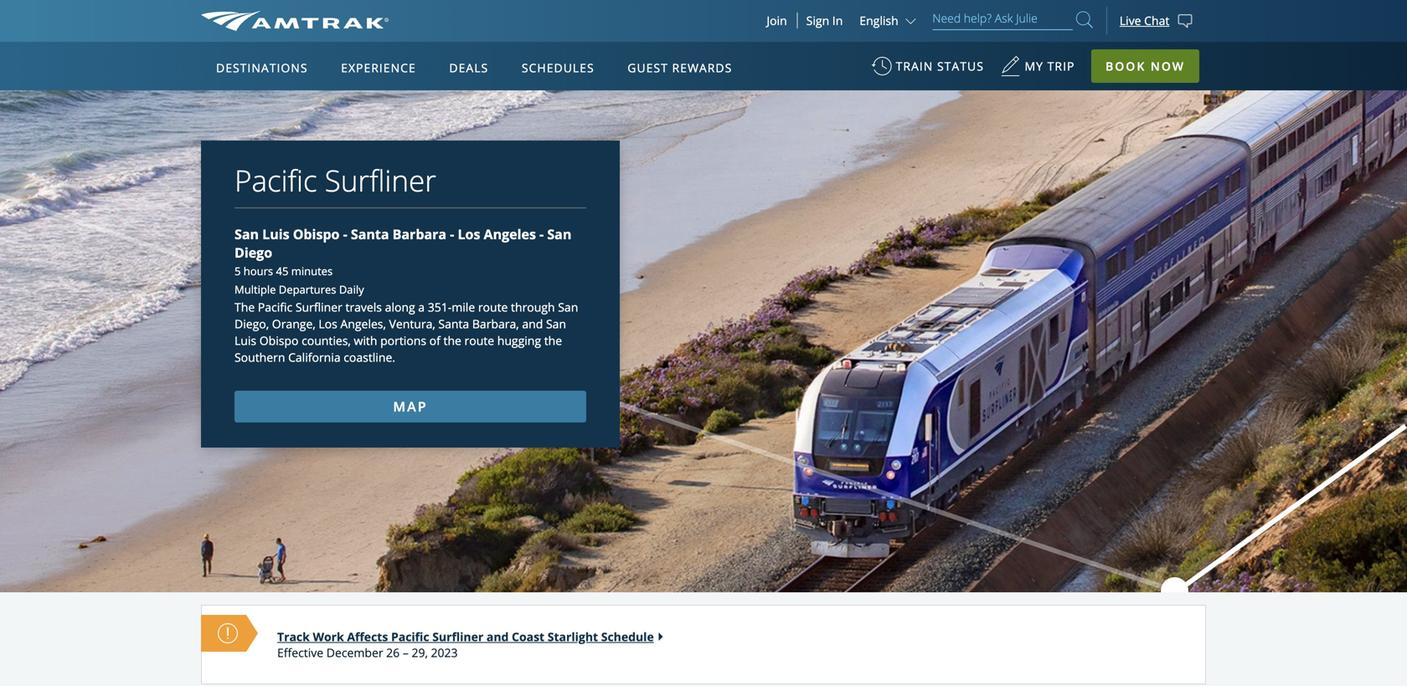 Task type: vqa. For each thing, say whether or not it's contained in the screenshot.
the schedules link
yes



Task type: describe. For each thing, give the bounding box(es) containing it.
angeles
[[484, 225, 536, 243]]

deals button
[[443, 44, 495, 91]]

regions map image
[[263, 140, 665, 374]]

amtrak image
[[201, 11, 389, 31]]

45
[[276, 264, 288, 279]]

my
[[1025, 58, 1044, 74]]

surfliner inside 5 hours 45 minutes multiple departures daily the pacific surfliner travels along a 351-mile route through san diego, orange, los angeles, ventura, santa barbara, and san luis obispo counties, with portions of the route hugging the southern california coastline.
[[296, 299, 342, 315]]

0 horizontal spatial santa
[[351, 225, 389, 243]]

sign in
[[806, 13, 843, 28]]

0 vertical spatial route
[[478, 299, 508, 315]]

book
[[1106, 58, 1146, 74]]

1 vertical spatial route
[[465, 333, 494, 349]]

guest rewards
[[628, 60, 732, 76]]

sign in button
[[806, 13, 843, 28]]

affects
[[347, 629, 388, 645]]

ventura,
[[389, 316, 435, 332]]

san luis obispo santa barbara los angeles
[[235, 225, 539, 243]]

a
[[418, 299, 425, 315]]

coast
[[512, 629, 545, 645]]

schedules link
[[515, 42, 601, 90]]

train status
[[896, 58, 984, 74]]

29,
[[412, 645, 428, 661]]

pacific surfliner
[[235, 160, 436, 201]]

chat
[[1144, 13, 1170, 28]]

coastline.
[[344, 350, 395, 366]]

0 vertical spatial luis
[[262, 225, 289, 243]]

december
[[327, 645, 383, 661]]

barbara
[[393, 225, 446, 243]]

trip
[[1048, 58, 1075, 74]]

0 vertical spatial pacific
[[235, 160, 317, 201]]

schedules
[[522, 60, 594, 76]]

with
[[354, 333, 377, 349]]

los inside 5 hours 45 minutes multiple departures daily the pacific surfliner travels along a 351-mile route through san diego, orange, los angeles, ventura, santa barbara, and san luis obispo counties, with portions of the route hugging the southern california coastline.
[[319, 316, 337, 332]]

track
[[277, 629, 310, 645]]

daily
[[339, 282, 364, 297]]

pacific inside 5 hours 45 minutes multiple departures daily the pacific surfliner travels along a 351-mile route through san diego, orange, los angeles, ventura, santa barbara, and san luis obispo counties, with portions of the route hugging the southern california coastline.
[[258, 299, 293, 315]]

2 the from the left
[[544, 333, 562, 349]]

barbara,
[[472, 316, 519, 332]]

destinations
[[216, 60, 308, 76]]

experience button
[[334, 44, 423, 91]]

search icon image
[[1076, 8, 1093, 31]]

effective
[[277, 645, 323, 661]]

diego
[[235, 244, 272, 262]]

departures
[[279, 282, 336, 297]]

experience
[[341, 60, 416, 76]]

0 vertical spatial surfliner
[[325, 160, 436, 201]]

my trip
[[1025, 58, 1075, 74]]

track work affects pacific surfliner and coast starlight schedule effective december 26 – 29, 2023
[[277, 629, 654, 661]]

san inside the san diego
[[547, 225, 572, 243]]

minutes
[[291, 264, 333, 279]]

rewards
[[672, 60, 732, 76]]

5 hours 45 minutes multiple departures daily the pacific surfliner travels along a 351-mile route through san diego, orange, los angeles, ventura, santa barbara, and san luis obispo counties, with portions of the route hugging the southern california coastline.
[[235, 264, 578, 366]]

map button
[[235, 391, 586, 423]]

hugging
[[497, 333, 541, 349]]

0 vertical spatial obispo
[[293, 225, 340, 243]]

join
[[767, 13, 787, 28]]

surfliner inside track work affects pacific surfliner and coast starlight schedule effective december 26 – 29, 2023
[[432, 629, 484, 645]]



Task type: locate. For each thing, give the bounding box(es) containing it.
banner
[[0, 0, 1407, 387]]

and left coast
[[487, 629, 509, 645]]

obispo inside 5 hours 45 minutes multiple departures daily the pacific surfliner travels along a 351-mile route through san diego, orange, los angeles, ventura, santa barbara, and san luis obispo counties, with portions of the route hugging the southern california coastline.
[[259, 333, 299, 349]]

and inside track work affects pacific surfliner and coast starlight schedule effective december 26 – 29, 2023
[[487, 629, 509, 645]]

luis down diego,
[[235, 333, 256, 349]]

pacific left the 2023
[[391, 629, 429, 645]]

san down 'through' at top
[[546, 316, 566, 332]]

1 horizontal spatial luis
[[262, 225, 289, 243]]

26
[[386, 645, 400, 661]]

multiple
[[235, 282, 276, 297]]

0 vertical spatial and
[[522, 316, 543, 332]]

luis
[[262, 225, 289, 243], [235, 333, 256, 349]]

the
[[235, 299, 255, 315]]

surfliner down departures
[[296, 299, 342, 315]]

the right 'of'
[[444, 333, 461, 349]]

surfliner up san luis obispo santa barbara los angeles
[[325, 160, 436, 201]]

train
[[896, 58, 933, 74]]

guest
[[628, 60, 668, 76]]

and inside 5 hours 45 minutes multiple departures daily the pacific surfliner travels along a 351-mile route through san diego, orange, los angeles, ventura, santa barbara, and san luis obispo counties, with portions of the route hugging the southern california coastline.
[[522, 316, 543, 332]]

1 horizontal spatial the
[[544, 333, 562, 349]]

application
[[263, 140, 665, 374]]

southern
[[235, 350, 285, 366]]

hours
[[244, 264, 273, 279]]

in
[[832, 13, 843, 28]]

california
[[288, 350, 341, 366]]

orange,
[[272, 316, 316, 332]]

santa left barbara
[[351, 225, 389, 243]]

book now button
[[1091, 49, 1200, 83]]

san
[[235, 225, 259, 243], [547, 225, 572, 243], [558, 299, 578, 315], [546, 316, 566, 332]]

along
[[385, 299, 415, 315]]

1 vertical spatial surfliner
[[296, 299, 342, 315]]

schedule
[[601, 629, 654, 645]]

join button
[[757, 13, 798, 28]]

2 vertical spatial pacific
[[391, 629, 429, 645]]

and
[[522, 316, 543, 332], [487, 629, 509, 645]]

route
[[478, 299, 508, 315], [465, 333, 494, 349]]

obispo down orange,
[[259, 333, 299, 349]]

obispo up minutes
[[293, 225, 340, 243]]

0 vertical spatial los
[[458, 225, 480, 243]]

obispo
[[293, 225, 340, 243], [259, 333, 299, 349]]

san right angeles
[[547, 225, 572, 243]]

luis inside 5 hours 45 minutes multiple departures daily the pacific surfliner travels along a 351-mile route through san diego, orange, los angeles, ventura, santa barbara, and san luis obispo counties, with portions of the route hugging the southern california coastline.
[[235, 333, 256, 349]]

of
[[429, 333, 441, 349]]

pacific inside track work affects pacific surfliner and coast starlight schedule effective december 26 – 29, 2023
[[391, 629, 429, 645]]

book now
[[1106, 58, 1185, 74]]

counties,
[[302, 333, 351, 349]]

santa inside 5 hours 45 minutes multiple departures daily the pacific surfliner travels along a 351-mile route through san diego, orange, los angeles, ventura, santa barbara, and san luis obispo counties, with portions of the route hugging the southern california coastline.
[[438, 316, 469, 332]]

santa
[[351, 225, 389, 243], [438, 316, 469, 332]]

deals
[[449, 60, 489, 76]]

live chat button
[[1106, 0, 1206, 42]]

my trip button
[[1001, 50, 1075, 91]]

mile
[[452, 299, 475, 315]]

portions
[[380, 333, 426, 349]]

1 the from the left
[[444, 333, 461, 349]]

0 horizontal spatial and
[[487, 629, 509, 645]]

surfliner right 29,
[[432, 629, 484, 645]]

0 horizontal spatial los
[[319, 316, 337, 332]]

0 horizontal spatial luis
[[235, 333, 256, 349]]

pacific up the diego
[[235, 160, 317, 201]]

san up the diego
[[235, 225, 259, 243]]

pacific
[[235, 160, 317, 201], [258, 299, 293, 315], [391, 629, 429, 645]]

2 vertical spatial surfliner
[[432, 629, 484, 645]]

route down barbara,
[[465, 333, 494, 349]]

through
[[511, 299, 555, 315]]

351-
[[428, 299, 452, 315]]

now
[[1151, 58, 1185, 74]]

1 vertical spatial los
[[319, 316, 337, 332]]

live chat
[[1120, 13, 1170, 28]]

1 vertical spatial pacific
[[258, 299, 293, 315]]

work
[[313, 629, 344, 645]]

0 vertical spatial santa
[[351, 225, 389, 243]]

1 horizontal spatial los
[[458, 225, 480, 243]]

san diego
[[235, 225, 572, 262]]

guest rewards button
[[621, 44, 739, 91]]

1 vertical spatial obispo
[[259, 333, 299, 349]]

english
[[860, 13, 899, 28]]

1 horizontal spatial and
[[522, 316, 543, 332]]

surfliner
[[325, 160, 436, 201], [296, 299, 342, 315], [432, 629, 484, 645]]

status
[[937, 58, 984, 74]]

track work affects pacific surfliner and coast starlight schedule link
[[277, 629, 654, 645]]

starlight
[[548, 629, 598, 645]]

san right 'through' at top
[[558, 299, 578, 315]]

1 vertical spatial santa
[[438, 316, 469, 332]]

los
[[458, 225, 480, 243], [319, 316, 337, 332]]

1 vertical spatial luis
[[235, 333, 256, 349]]

english button
[[860, 13, 920, 28]]

0 horizontal spatial the
[[444, 333, 461, 349]]

the
[[444, 333, 461, 349], [544, 333, 562, 349]]

map
[[393, 398, 428, 416]]

2023
[[431, 645, 458, 661]]

–
[[403, 645, 409, 661]]

pacific up orange,
[[258, 299, 293, 315]]

5
[[235, 264, 241, 279]]

banner containing join
[[0, 0, 1407, 387]]

santa down mile
[[438, 316, 469, 332]]

1 vertical spatial and
[[487, 629, 509, 645]]

train status link
[[872, 50, 984, 91]]

los left angeles
[[458, 225, 480, 243]]

sign
[[806, 13, 829, 28]]

angeles,
[[340, 316, 386, 332]]

destinations button
[[209, 44, 315, 91]]

route up barbara,
[[478, 299, 508, 315]]

luis up the diego
[[262, 225, 289, 243]]

and down 'through' at top
[[522, 316, 543, 332]]

the right hugging on the left of the page
[[544, 333, 562, 349]]

1 horizontal spatial santa
[[438, 316, 469, 332]]

Please enter your search item search field
[[933, 8, 1073, 30]]

live
[[1120, 13, 1141, 28]]

diego,
[[235, 316, 269, 332]]

los up counties,
[[319, 316, 337, 332]]

travels
[[345, 299, 382, 315]]



